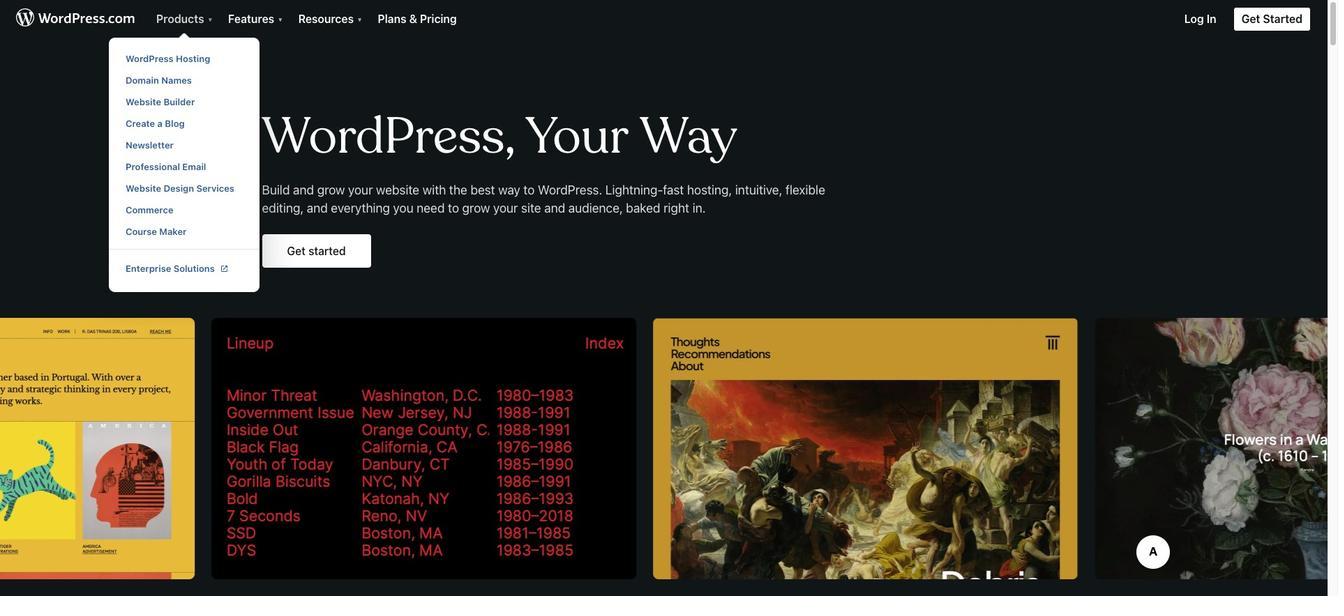 Task type: describe. For each thing, give the bounding box(es) containing it.
0 vertical spatial to
[[524, 183, 535, 198]]

domain names
[[126, 75, 192, 86]]

log in link
[[1177, 0, 1225, 31]]

site
[[521, 201, 541, 216]]

theme line image
[[213, 318, 638, 580]]

course
[[126, 226, 157, 237]]

in.
[[693, 201, 706, 216]]

a
[[157, 118, 163, 129]]

get started
[[1242, 13, 1303, 25]]

builder
[[164, 96, 195, 107]]

started
[[1264, 13, 1303, 25]]

wordpress hosting link
[[109, 48, 260, 70]]

your way
[[525, 105, 738, 169]]

hosting,
[[687, 183, 732, 198]]

theme issue image
[[655, 318, 1080, 580]]

wordpress.com logo image
[[16, 6, 135, 31]]

professional email link
[[109, 156, 260, 178]]

blog
[[165, 118, 185, 129]]

baked
[[626, 201, 661, 216]]

0 vertical spatial grow
[[317, 183, 345, 198]]

fast
[[663, 183, 684, 198]]

services
[[196, 183, 234, 194]]

professional email
[[126, 161, 206, 172]]

website design services
[[126, 183, 234, 194]]

solutions
[[174, 263, 215, 274]]

theme covr image
[[1097, 318, 1339, 580]]

the
[[449, 183, 467, 198]]

products button
[[148, 0, 220, 31]]

you
[[393, 201, 414, 216]]

names
[[161, 75, 192, 86]]

get for get started
[[287, 245, 306, 257]]

enterprise
[[126, 263, 171, 274]]

course maker
[[126, 226, 187, 237]]

build and grow your website with the best way to wordpress. lightning-fast hosting, intuitive, flexible editing, and everything you need to grow your site and audience, baked right in.
[[262, 183, 826, 216]]

website
[[376, 183, 420, 198]]

features button
[[220, 0, 290, 31]]

wordpress.com element
[[0, 0, 1328, 40]]

&
[[409, 13, 417, 25]]

pricing
[[420, 13, 457, 25]]

editing,
[[262, 201, 304, 216]]

theme organizer image
[[0, 318, 197, 580]]

domain
[[126, 75, 159, 86]]

and up editing,
[[293, 183, 314, 198]]

and right editing,
[[307, 201, 328, 216]]

best
[[471, 183, 495, 198]]

professional
[[126, 161, 180, 172]]

email
[[182, 161, 206, 172]]

plans & pricing link
[[369, 0, 465, 31]]

newsletter
[[126, 140, 174, 151]]

started
[[309, 245, 346, 257]]

resources button
[[290, 0, 369, 31]]

get started
[[287, 245, 346, 257]]



Task type: vqa. For each thing, say whether or not it's contained in the screenshot.
baked
yes



Task type: locate. For each thing, give the bounding box(es) containing it.
0 horizontal spatial to
[[448, 201, 459, 216]]

1 horizontal spatial to
[[524, 183, 535, 198]]

and right site
[[544, 201, 565, 216]]

1 vertical spatial get
[[287, 245, 306, 257]]

build
[[262, 183, 290, 198]]

lightning-
[[606, 183, 663, 198]]

commerce link
[[109, 200, 260, 221]]

everything
[[331, 201, 390, 216]]

0 horizontal spatial get
[[287, 245, 306, 257]]

features
[[228, 13, 277, 25]]

log
[[1185, 13, 1204, 25]]

audience,
[[569, 201, 623, 216]]

wordpress hosting
[[126, 53, 210, 64]]

flexible
[[786, 183, 826, 198]]

create
[[126, 118, 155, 129]]

website design services link
[[109, 178, 260, 200]]

enterprise solutions
[[126, 263, 215, 274]]

1 horizontal spatial get
[[1242, 13, 1261, 25]]

commerce
[[126, 204, 173, 216]]

design
[[164, 183, 194, 194]]

1 website from the top
[[126, 96, 161, 107]]

newsletter link
[[109, 135, 260, 156]]

your
[[348, 183, 373, 198], [493, 201, 518, 216]]

to up site
[[524, 183, 535, 198]]

1 horizontal spatial your
[[493, 201, 518, 216]]

log in
[[1185, 13, 1217, 25]]

right
[[664, 201, 690, 216]]

hosting
[[176, 53, 210, 64]]

website down domain
[[126, 96, 161, 107]]

wordpress.com navigation menu menu
[[0, 0, 1328, 597]]

plans
[[378, 13, 407, 25]]

get started link
[[262, 235, 371, 268]]

get inside wordpress.com element
[[1242, 13, 1261, 25]]

resources
[[298, 13, 357, 25]]

0 vertical spatial your
[[348, 183, 373, 198]]

0 vertical spatial get
[[1242, 13, 1261, 25]]

website builder link
[[109, 91, 260, 113]]

grow
[[317, 183, 345, 198], [462, 201, 490, 216]]

2 website from the top
[[126, 183, 161, 194]]

to
[[524, 183, 535, 198], [448, 201, 459, 216]]

wordpress.
[[538, 183, 602, 198]]

in
[[1207, 13, 1217, 25]]

need
[[417, 201, 445, 216]]

website builder
[[126, 96, 195, 107]]

1 horizontal spatial grow
[[462, 201, 490, 216]]

1 vertical spatial your
[[493, 201, 518, 216]]

to down the
[[448, 201, 459, 216]]

with
[[423, 183, 446, 198]]

create a blog
[[126, 118, 185, 129]]

plans & pricing
[[378, 13, 457, 25]]

external image
[[221, 266, 227, 272]]

get for get started
[[1242, 13, 1261, 25]]

way
[[498, 183, 521, 198]]

1 vertical spatial website
[[126, 183, 161, 194]]

products
[[156, 13, 207, 25]]

maker
[[159, 226, 187, 237]]

and
[[293, 183, 314, 198], [307, 201, 328, 216], [544, 201, 565, 216]]

website for website builder
[[126, 96, 161, 107]]

0 horizontal spatial your
[[348, 183, 373, 198]]

wordpress,
[[262, 105, 516, 169]]

enterprise solutions link
[[109, 258, 260, 280]]

1 vertical spatial to
[[448, 201, 459, 216]]

create a blog link
[[109, 113, 260, 135]]

course maker link
[[109, 221, 260, 243]]

grow up everything
[[317, 183, 345, 198]]

website for website design services
[[126, 183, 161, 194]]

your up everything
[[348, 183, 373, 198]]

website
[[126, 96, 161, 107], [126, 183, 161, 194]]

wordpress, your way
[[262, 105, 738, 169]]

website up commerce
[[126, 183, 161, 194]]

0 horizontal spatial grow
[[317, 183, 345, 198]]

1 vertical spatial grow
[[462, 201, 490, 216]]

grow down the best
[[462, 201, 490, 216]]

domain names link
[[109, 70, 260, 91]]

0 vertical spatial website
[[126, 96, 161, 107]]

your down way
[[493, 201, 518, 216]]

intuitive,
[[736, 183, 783, 198]]

get
[[1242, 13, 1261, 25], [287, 245, 306, 257]]

wordpress
[[126, 53, 174, 64]]

get started link
[[1225, 0, 1328, 31]]



